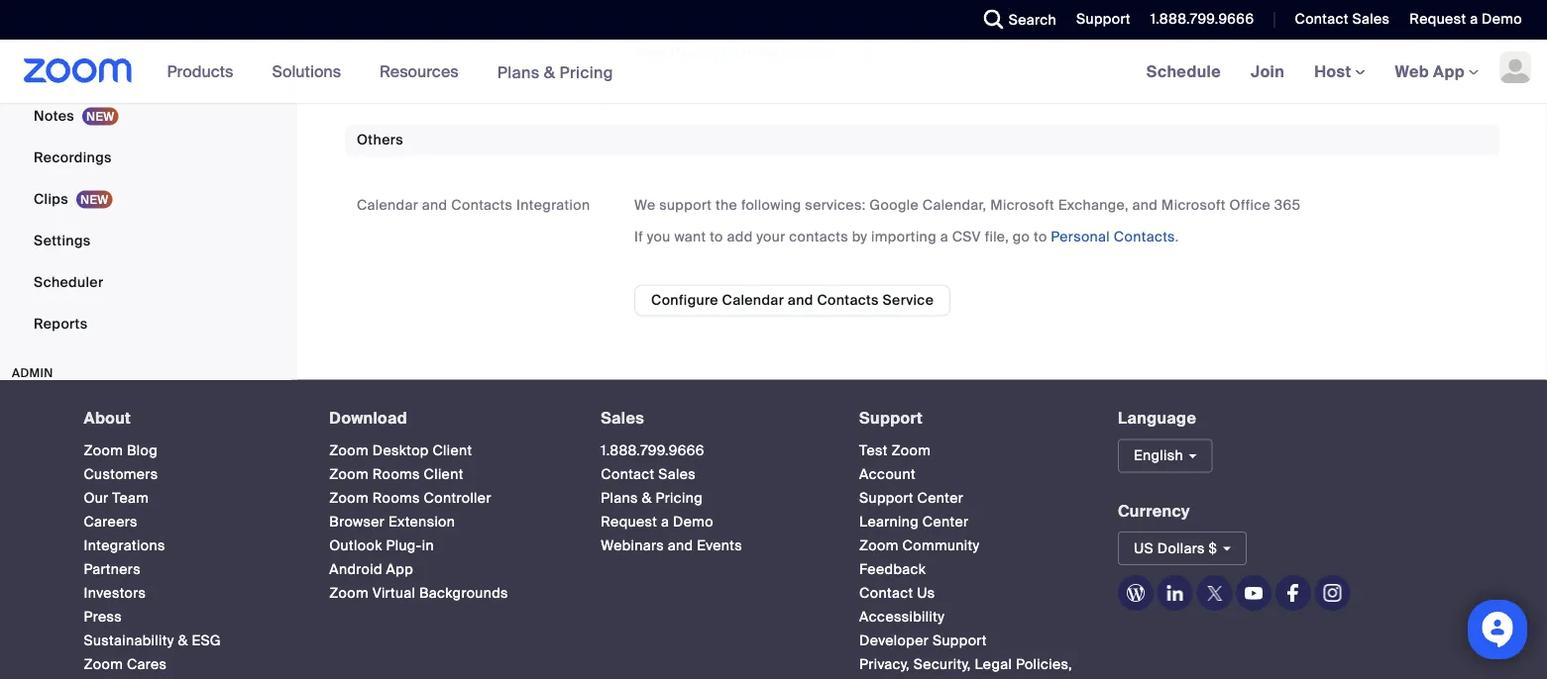 Task type: describe. For each thing, give the bounding box(es) containing it.
sales inside 1.888.799.9666 contact sales plans & pricing request a demo webinars and events
[[658, 466, 696, 484]]

developer
[[859, 632, 929, 651]]

clips link
[[0, 180, 291, 220]]

investors
[[84, 585, 146, 603]]

& inside zoom blog customers our team careers integrations partners investors press sustainability & esg zoom cares
[[178, 632, 188, 651]]

side navigation navigation
[[0, 0, 297, 402]]

office
[[1230, 196, 1271, 215]]

backgrounds
[[419, 585, 508, 603]]

by
[[852, 228, 868, 247]]

1 vertical spatial client
[[424, 466, 464, 484]]

& inside 1.888.799.9666 contact sales plans & pricing request a demo webinars and events
[[642, 489, 652, 508]]

integration
[[516, 196, 590, 215]]

request inside 1.888.799.9666 contact sales plans & pricing request a demo webinars and events
[[601, 513, 657, 532]]

0 vertical spatial center
[[917, 489, 964, 508]]

contact inside test zoom account support center learning center zoom community feedback contact us accessibility developer support privacy, security, legal policies, and modern slavery ac
[[859, 585, 913, 603]]

plans inside 1.888.799.9666 contact sales plans & pricing request a demo webinars and events
[[601, 489, 638, 508]]

exchange,
[[1058, 196, 1129, 215]]

demo inside 1.888.799.9666 contact sales plans & pricing request a demo webinars and events
[[673, 513, 714, 532]]

profile picture image
[[1500, 52, 1531, 83]]

recordings link
[[0, 139, 291, 178]]

services:
[[805, 196, 866, 215]]

reports
[[34, 315, 88, 334]]

dollars
[[1157, 540, 1205, 558]]

sign
[[634, 44, 665, 62]]

.
[[1175, 228, 1179, 247]]

2 horizontal spatial contacts
[[1114, 228, 1175, 247]]

test zoom account support center learning center zoom community feedback contact us accessibility developer support privacy, security, legal policies, and modern slavery ac
[[859, 442, 1072, 680]]

calendar inside "button"
[[722, 292, 784, 310]]

browser extension link
[[329, 513, 455, 532]]

want
[[674, 228, 706, 247]]

go
[[1013, 228, 1030, 247]]

1 horizontal spatial personal
[[1051, 228, 1110, 247]]

about link
[[84, 408, 131, 429]]

& inside product information navigation
[[544, 62, 555, 83]]

365
[[1275, 196, 1301, 215]]

privacy, security, legal policies, and modern slavery ac link
[[859, 656, 1072, 680]]

app inside zoom desktop client zoom rooms client zoom rooms controller browser extension outlook plug-in android app zoom virtual backgrounds
[[386, 561, 413, 579]]

careers
[[84, 513, 138, 532]]

customers
[[84, 466, 158, 484]]

cares
[[127, 656, 167, 674]]

solutions button
[[272, 40, 350, 103]]

android app link
[[329, 561, 413, 579]]

download link
[[329, 408, 407, 429]]

press
[[84, 608, 122, 627]]

web app button
[[1395, 61, 1479, 82]]

browser
[[329, 513, 385, 532]]

customers link
[[84, 466, 158, 484]]

personal inside menu
[[34, 24, 94, 42]]

extension
[[389, 513, 455, 532]]

download
[[329, 408, 407, 429]]

join link
[[1236, 40, 1300, 103]]

feedback
[[859, 561, 926, 579]]

english
[[1134, 447, 1183, 465]]

zoom rooms controller link
[[329, 489, 491, 508]]

pricing inside 1.888.799.9666 contact sales plans & pricing request a demo webinars and events
[[656, 489, 703, 508]]

support up test zoom link
[[859, 408, 923, 429]]

blog
[[127, 442, 158, 460]]

contacts inside "button"
[[817, 292, 879, 310]]

plans & pricing
[[497, 62, 613, 83]]

personal devices link
[[0, 14, 291, 53]]

outlook
[[329, 537, 382, 555]]

support center link
[[859, 489, 964, 508]]

webinars and events link
[[601, 537, 743, 555]]

us
[[1134, 540, 1154, 558]]

0 vertical spatial a
[[1470, 10, 1478, 28]]

search
[[1009, 10, 1057, 29]]

feedback button
[[859, 561, 926, 579]]

accessibility link
[[859, 608, 945, 627]]

if you want to add your contacts by importing a csv file, go to personal contacts .
[[634, 228, 1179, 247]]

about
[[84, 408, 131, 429]]

notes link
[[0, 97, 291, 137]]

plug-
[[386, 537, 422, 555]]

you
[[647, 228, 671, 247]]

others
[[357, 131, 403, 149]]

meetings navigation
[[1132, 40, 1547, 105]]

banner containing products
[[0, 40, 1547, 105]]

pricing inside product information navigation
[[560, 62, 613, 83]]

host button
[[1314, 61, 1365, 82]]

1 rooms from the top
[[372, 466, 420, 484]]

0 horizontal spatial calendar
[[357, 196, 418, 215]]

sustainability
[[84, 632, 174, 651]]

english button
[[1118, 439, 1213, 473]]

zoom desktop client zoom rooms client zoom rooms controller browser extension outlook plug-in android app zoom virtual backgrounds
[[329, 442, 508, 603]]

zoom rooms client link
[[329, 466, 464, 484]]

zoom cares link
[[84, 656, 167, 674]]

0 vertical spatial sales
[[1353, 10, 1390, 28]]

contact sales
[[1295, 10, 1390, 28]]

android
[[329, 561, 383, 579]]

1.888.799.9666 contact sales plans & pricing request a demo webinars and events
[[601, 442, 743, 555]]

resources
[[380, 61, 459, 82]]

configure calendar and contacts service
[[651, 292, 934, 310]]

0 vertical spatial client
[[433, 442, 472, 460]]

web app
[[1395, 61, 1465, 82]]

support down account
[[859, 489, 914, 508]]

developer support link
[[859, 632, 987, 651]]

me
[[668, 44, 690, 62]]

plans inside product information navigation
[[497, 62, 540, 83]]

notes
[[34, 107, 74, 126]]

us dollars $ button
[[1118, 532, 1247, 566]]

1.888.799.9666 for 1.888.799.9666
[[1151, 10, 1254, 28]]

sign me out from all devices
[[634, 44, 836, 62]]

add
[[727, 228, 753, 247]]

host
[[1314, 61, 1356, 82]]



Task type: vqa. For each thing, say whether or not it's contained in the screenshot.
the & in 1.888.799.9666 Contact Sales Plans & Pricing Request a Demo Webinars and Events
yes



Task type: locate. For each thing, give the bounding box(es) containing it.
1 horizontal spatial &
[[544, 62, 555, 83]]

1 horizontal spatial pricing
[[656, 489, 703, 508]]

1 to from the left
[[710, 228, 723, 247]]

contacts left integration
[[451, 196, 513, 215]]

0 vertical spatial pricing
[[560, 62, 613, 83]]

0 horizontal spatial request
[[601, 513, 657, 532]]

desktop
[[372, 442, 429, 460]]

center
[[917, 489, 964, 508], [923, 513, 969, 532]]

a inside 1.888.799.9666 contact sales plans & pricing request a demo webinars and events
[[661, 513, 669, 532]]

0 vertical spatial personal
[[34, 24, 94, 42]]

zoom logo image
[[24, 58, 132, 83]]

contacts
[[451, 196, 513, 215], [1114, 228, 1175, 247], [817, 292, 879, 310]]

$
[[1209, 540, 1217, 558]]

modern
[[889, 680, 941, 680]]

demo up profile picture on the right
[[1482, 10, 1523, 28]]

rooms
[[372, 466, 420, 484], [372, 489, 420, 508]]

pricing left sign
[[560, 62, 613, 83]]

personal contacts link
[[1051, 228, 1175, 247]]

sales down 1.888.799.9666 link
[[658, 466, 696, 484]]

personal down exchange,
[[1051, 228, 1110, 247]]

the
[[716, 196, 738, 215]]

sales
[[1353, 10, 1390, 28], [601, 408, 645, 429], [658, 466, 696, 484]]

app
[[1433, 61, 1465, 82], [386, 561, 413, 579]]

sales link
[[601, 408, 645, 429]]

request
[[1410, 10, 1466, 28], [601, 513, 657, 532]]

request a demo
[[1410, 10, 1523, 28]]

1 horizontal spatial request
[[1410, 10, 1466, 28]]

1 vertical spatial a
[[940, 228, 948, 247]]

policies,
[[1016, 656, 1072, 674]]

2 horizontal spatial contact
[[1295, 10, 1349, 28]]

1 vertical spatial request
[[601, 513, 657, 532]]

zoom community link
[[859, 537, 980, 555]]

1 microsoft from the left
[[990, 196, 1055, 215]]

1.888.799.9666 inside 1.888.799.9666 contact sales plans & pricing request a demo webinars and events
[[601, 442, 705, 460]]

personal menu menu
[[0, 0, 291, 347]]

2 rooms from the top
[[372, 489, 420, 508]]

0 horizontal spatial microsoft
[[990, 196, 1055, 215]]

integrations
[[84, 537, 165, 555]]

0 vertical spatial contacts
[[451, 196, 513, 215]]

in
[[422, 537, 434, 555]]

demo up webinars and events link
[[673, 513, 714, 532]]

calendar
[[357, 196, 418, 215], [722, 292, 784, 310]]

product information navigation
[[152, 40, 628, 105]]

controller
[[424, 489, 491, 508]]

1 horizontal spatial calendar
[[722, 292, 784, 310]]

request a demo link
[[1395, 0, 1547, 40], [1410, 10, 1523, 28], [601, 513, 714, 532]]

devices up whiteboards link
[[97, 24, 152, 42]]

our
[[84, 489, 109, 508]]

all
[[760, 44, 778, 62]]

1 horizontal spatial microsoft
[[1162, 196, 1226, 215]]

contacts left service
[[817, 292, 879, 310]]

0 horizontal spatial demo
[[673, 513, 714, 532]]

0 vertical spatial calendar
[[357, 196, 418, 215]]

0 vertical spatial &
[[544, 62, 555, 83]]

pricing
[[560, 62, 613, 83], [656, 489, 703, 508]]

2 horizontal spatial a
[[1470, 10, 1478, 28]]

out
[[693, 44, 718, 62]]

0 horizontal spatial plans
[[497, 62, 540, 83]]

0 vertical spatial rooms
[[372, 466, 420, 484]]

1 vertical spatial personal
[[1051, 228, 1110, 247]]

contacts down exchange,
[[1114, 228, 1175, 247]]

0 horizontal spatial to
[[710, 228, 723, 247]]

0 horizontal spatial sales
[[601, 408, 645, 429]]

devices inside button
[[781, 44, 836, 62]]

1 vertical spatial app
[[386, 561, 413, 579]]

0 vertical spatial devices
[[97, 24, 152, 42]]

virtual
[[372, 585, 416, 603]]

center up community
[[923, 513, 969, 532]]

app right web
[[1433, 61, 1465, 82]]

products
[[167, 61, 233, 82]]

rooms down desktop
[[372, 466, 420, 484]]

1 vertical spatial contacts
[[1114, 228, 1175, 247]]

support right the search
[[1077, 10, 1131, 28]]

0 vertical spatial plans
[[497, 62, 540, 83]]

1 horizontal spatial app
[[1433, 61, 1465, 82]]

1 horizontal spatial contacts
[[817, 292, 879, 310]]

center up learning center link
[[917, 489, 964, 508]]

0 vertical spatial app
[[1433, 61, 1465, 82]]

request up webinars
[[601, 513, 657, 532]]

contact us link
[[859, 585, 935, 603]]

app down plug-
[[386, 561, 413, 579]]

1 vertical spatial 1.888.799.9666
[[601, 442, 705, 460]]

0 vertical spatial 1.888.799.9666
[[1151, 10, 1254, 28]]

microsoft up go
[[990, 196, 1055, 215]]

contact
[[1295, 10, 1349, 28], [601, 466, 655, 484], [859, 585, 913, 603]]

2 to from the left
[[1034, 228, 1047, 247]]

1 vertical spatial rooms
[[372, 489, 420, 508]]

calendar down the add
[[722, 292, 784, 310]]

2 microsoft from the left
[[1162, 196, 1226, 215]]

sales up host dropdown button
[[1353, 10, 1390, 28]]

0 vertical spatial contact
[[1295, 10, 1349, 28]]

support
[[1077, 10, 1131, 28], [859, 408, 923, 429], [859, 489, 914, 508], [933, 632, 987, 651]]

1 horizontal spatial a
[[940, 228, 948, 247]]

following
[[741, 196, 802, 215]]

join
[[1251, 61, 1285, 82]]

0 horizontal spatial &
[[178, 632, 188, 651]]

and inside "button"
[[788, 292, 813, 310]]

scheduler
[[34, 274, 103, 292]]

search button
[[969, 0, 1062, 40]]

1 horizontal spatial demo
[[1482, 10, 1523, 28]]

configure calendar and contacts service button
[[634, 285, 951, 317]]

2 vertical spatial a
[[661, 513, 669, 532]]

a
[[1470, 10, 1478, 28], [940, 228, 948, 247], [661, 513, 669, 532]]

legal
[[975, 656, 1012, 674]]

devices inside personal menu menu
[[97, 24, 152, 42]]

0 horizontal spatial 1.888.799.9666
[[601, 442, 705, 460]]

2 vertical spatial contact
[[859, 585, 913, 603]]

pricing up webinars and events link
[[656, 489, 703, 508]]

partners link
[[84, 561, 141, 579]]

0 horizontal spatial a
[[661, 513, 669, 532]]

settings link
[[0, 222, 291, 261]]

products button
[[167, 40, 242, 103]]

resources button
[[380, 40, 467, 103]]

privacy,
[[859, 656, 910, 674]]

1.888.799.9666 down the sales link
[[601, 442, 705, 460]]

0 horizontal spatial pricing
[[560, 62, 613, 83]]

language
[[1118, 408, 1197, 429]]

2 vertical spatial contacts
[[817, 292, 879, 310]]

to right go
[[1034, 228, 1047, 247]]

1 vertical spatial pricing
[[656, 489, 703, 508]]

test zoom link
[[859, 442, 931, 460]]

calendar down others
[[357, 196, 418, 215]]

1.888.799.9666 for 1.888.799.9666 contact sales plans & pricing request a demo webinars and events
[[601, 442, 705, 460]]

0 horizontal spatial personal
[[34, 24, 94, 42]]

1.888.799.9666 link
[[601, 442, 705, 460]]

plans up webinars
[[601, 489, 638, 508]]

0 vertical spatial demo
[[1482, 10, 1523, 28]]

request up web app dropdown button
[[1410, 10, 1466, 28]]

plans right resources dropdown button
[[497, 62, 540, 83]]

integrations link
[[84, 537, 165, 555]]

sign me out from all devices button
[[619, 37, 852, 69]]

1 vertical spatial &
[[642, 489, 652, 508]]

2 horizontal spatial &
[[642, 489, 652, 508]]

esg
[[192, 632, 221, 651]]

1 vertical spatial contact
[[601, 466, 655, 484]]

account link
[[859, 466, 916, 484]]

1 vertical spatial center
[[923, 513, 969, 532]]

1 horizontal spatial sales
[[658, 466, 696, 484]]

calendar and contacts integration
[[357, 196, 590, 215]]

2 vertical spatial sales
[[658, 466, 696, 484]]

personal devices
[[34, 24, 152, 42]]

1 horizontal spatial 1.888.799.9666
[[1151, 10, 1254, 28]]

0 horizontal spatial contacts
[[451, 196, 513, 215]]

0 horizontal spatial contact
[[601, 466, 655, 484]]

accessibility
[[859, 608, 945, 627]]

0 horizontal spatial app
[[386, 561, 413, 579]]

schedule link
[[1132, 40, 1236, 103]]

solutions
[[272, 61, 341, 82]]

1 vertical spatial calendar
[[722, 292, 784, 310]]

zoom desktop client link
[[329, 442, 472, 460]]

to left the add
[[710, 228, 723, 247]]

us
[[917, 585, 935, 603]]

support up privacy, security, legal policies, and modern slavery ac link at bottom right
[[933, 632, 987, 651]]

1 vertical spatial demo
[[673, 513, 714, 532]]

1 horizontal spatial devices
[[781, 44, 836, 62]]

contact down 1.888.799.9666 link
[[601, 466, 655, 484]]

banner
[[0, 40, 1547, 105]]

1 horizontal spatial plans
[[601, 489, 638, 508]]

1 vertical spatial devices
[[781, 44, 836, 62]]

1 vertical spatial plans
[[601, 489, 638, 508]]

configure
[[651, 292, 719, 310]]

contact inside 1.888.799.9666 contact sales plans & pricing request a demo webinars and events
[[601, 466, 655, 484]]

events
[[697, 537, 743, 555]]

microsoft up the .
[[1162, 196, 1226, 215]]

sales up 1.888.799.9666 link
[[601, 408, 645, 429]]

1.888.799.9666 up schedule
[[1151, 10, 1254, 28]]

2 horizontal spatial sales
[[1353, 10, 1390, 28]]

2 vertical spatial &
[[178, 632, 188, 651]]

a up webinars and events link
[[661, 513, 669, 532]]

0 horizontal spatial devices
[[97, 24, 152, 42]]

partners
[[84, 561, 141, 579]]

1 horizontal spatial contact
[[859, 585, 913, 603]]

0 vertical spatial request
[[1410, 10, 1466, 28]]

zoom blog customers our team careers integrations partners investors press sustainability & esg zoom cares
[[84, 442, 221, 674]]

outlook plug-in link
[[329, 537, 434, 555]]

learning
[[859, 513, 919, 532]]

1 horizontal spatial to
[[1034, 228, 1047, 247]]

app inside meetings navigation
[[1433, 61, 1465, 82]]

press link
[[84, 608, 122, 627]]

support link
[[1062, 0, 1136, 40], [1077, 10, 1131, 28], [859, 408, 923, 429]]

rooms down zoom rooms client link
[[372, 489, 420, 508]]

demo
[[1482, 10, 1523, 28], [673, 513, 714, 532]]

careers link
[[84, 513, 138, 532]]

personal up zoom logo
[[34, 24, 94, 42]]

contact up host
[[1295, 10, 1349, 28]]

and
[[422, 196, 448, 215], [1132, 196, 1158, 215], [788, 292, 813, 310], [668, 537, 693, 555], [859, 680, 885, 680]]

contact down 'feedback' 'button'
[[859, 585, 913, 603]]

a up web app dropdown button
[[1470, 10, 1478, 28]]

zoom blog link
[[84, 442, 158, 460]]

whiteboards
[[34, 66, 120, 84]]

and inside test zoom account support center learning center zoom community feedback contact us accessibility developer support privacy, security, legal policies, and modern slavery ac
[[859, 680, 885, 680]]

1 vertical spatial sales
[[601, 408, 645, 429]]

a left csv
[[940, 228, 948, 247]]

reports link
[[0, 305, 291, 345]]

service
[[883, 292, 934, 310]]

and inside 1.888.799.9666 contact sales plans & pricing request a demo webinars and events
[[668, 537, 693, 555]]

devices right the "all"
[[781, 44, 836, 62]]

plans
[[497, 62, 540, 83], [601, 489, 638, 508]]

contacts
[[789, 228, 848, 247]]



